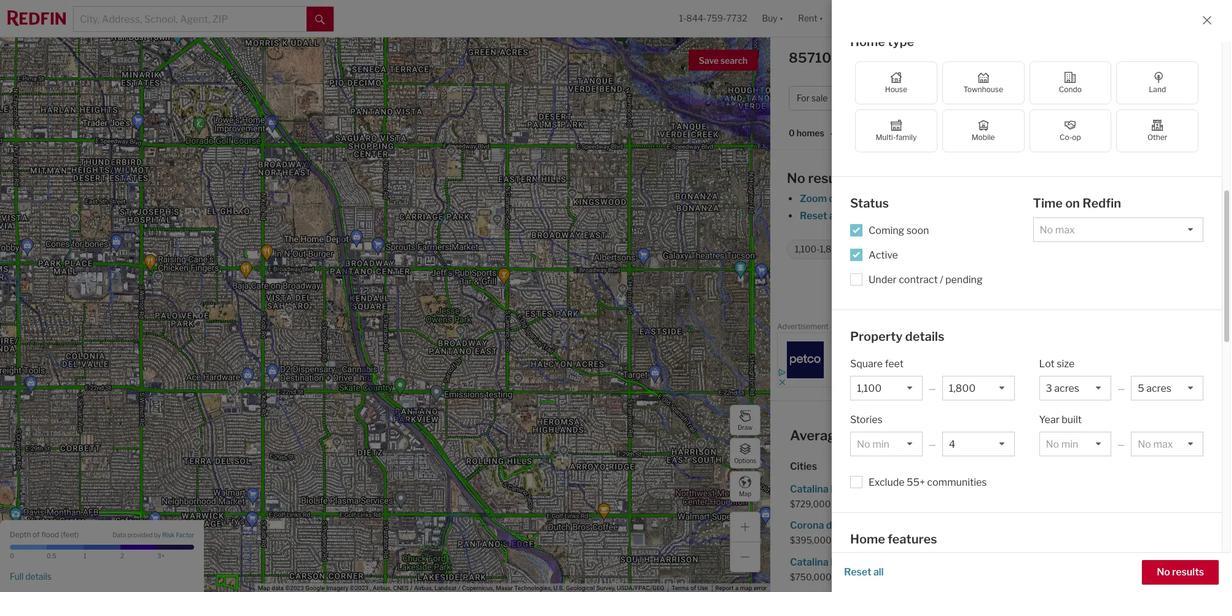 Task type: describe. For each thing, give the bounding box(es) containing it.
terms of use
[[672, 585, 708, 592]]

map data ©2023 google  imagery ©2023 , airbus, cnes / airbus, landsat / copernicus, maxar technologies, u.s. geological survey, usda/fpac/geo
[[258, 585, 665, 592]]

1-844-759-7732
[[680, 13, 748, 24]]

advertisement
[[778, 322, 829, 331]]

survey,
[[597, 585, 616, 592]]

provided
[[128, 532, 153, 539]]

no inside button
[[1158, 567, 1171, 578]]

1+ radio
[[884, 586, 909, 593]]

all filters • 3
[[1104, 93, 1154, 103]]

1,100-1,800 sq. ft.
[[795, 244, 867, 255]]

reset all button
[[845, 561, 884, 585]]

)
[[77, 530, 79, 539]]

catalina for catalina foothills
[[790, 557, 829, 568]]

results inside "no results" button
[[1173, 567, 1205, 578]]

no results button
[[1143, 561, 1220, 585]]

average home prices near 85710, az
[[790, 428, 1028, 444]]

terms of use link
[[672, 585, 708, 592]]

square feet
[[851, 358, 904, 370]]

terms
[[672, 585, 689, 592]]

homes inside catalina homes for sale $729,000
[[831, 484, 862, 495]]

acres-
[[909, 244, 934, 255]]

no results inside button
[[1158, 567, 1205, 578]]

options
[[735, 457, 757, 464]]

lot size
[[1040, 358, 1075, 370]]

— for stories
[[929, 440, 937, 450]]

for sale
[[797, 93, 828, 103]]

more
[[1063, 210, 1087, 222]]

depth
[[10, 530, 31, 539]]

cnes
[[393, 585, 409, 592]]

home type inside button
[[922, 93, 966, 103]]

out
[[829, 193, 845, 205]]

exclude 55+ communities
[[869, 477, 987, 489]]

2+ radio
[[909, 586, 935, 593]]

sale left "no results" button
[[1124, 557, 1142, 568]]

full
[[10, 572, 24, 582]]

0 for 0 homes • sort recommended
[[789, 128, 795, 139]]

for sale button
[[789, 86, 852, 111]]

1 vertical spatial feet
[[63, 530, 77, 539]]

of for depth of flood ( feet )
[[33, 530, 40, 539]]

reset inside button
[[845, 567, 872, 578]]

risk
[[162, 532, 175, 539]]

coming
[[869, 225, 905, 236]]

time on redfin
[[1034, 196, 1122, 211]]

draw button
[[730, 405, 761, 436]]

55+
[[907, 477, 926, 489]]

Co-op checkbox
[[1030, 109, 1112, 152]]

co-op
[[1060, 133, 1082, 142]]

pending
[[946, 274, 983, 286]]

status
[[851, 196, 889, 211]]

market
[[1140, 53, 1174, 65]]

lot
[[1040, 358, 1055, 370]]

Land checkbox
[[1117, 61, 1199, 105]]

0 vertical spatial home
[[851, 34, 886, 49]]

map region
[[0, 23, 813, 593]]

5
[[934, 244, 940, 255]]

/ right "landsat"
[[458, 585, 461, 592]]

7732
[[727, 13, 748, 24]]

1
[[84, 553, 86, 560]]

submit search image
[[315, 15, 325, 24]]

year
[[1040, 414, 1060, 426]]

full details button
[[10, 572, 52, 583]]

Other checkbox
[[1117, 109, 1199, 152]]

exclude
[[869, 477, 905, 489]]

soon
[[907, 225, 930, 236]]

technologies,
[[515, 585, 552, 592]]

all filters • 3 button
[[1082, 86, 1162, 111]]

report for report a map error
[[716, 585, 734, 592]]

Mobile checkbox
[[943, 109, 1025, 152]]

data
[[272, 585, 284, 592]]

2 airbus, from the left
[[414, 585, 433, 592]]

Multi-family checkbox
[[856, 109, 938, 152]]

home inside button
[[922, 93, 946, 103]]

0 vertical spatial 85710,
[[789, 50, 835, 66]]

type inside button
[[948, 93, 966, 103]]

google
[[306, 585, 325, 592]]

report ad button
[[1198, 325, 1225, 334]]

759-
[[707, 13, 727, 24]]

tucson
[[840, 520, 874, 532]]

for inside catalina homes for sale $729,000
[[865, 484, 878, 495]]

1,800
[[820, 244, 844, 255]]

1 ©2023 from the left
[[285, 585, 304, 592]]

0 vertical spatial az
[[838, 50, 857, 66]]

844-
[[687, 13, 707, 24]]

sort
[[840, 128, 858, 139]]

communities
[[928, 477, 987, 489]]

/ inside button
[[1025, 93, 1028, 103]]

homes inside "zoom out reset all filters or remove one of your filters below to see more homes"
[[1090, 210, 1121, 222]]

save search
[[699, 55, 748, 66]]

catalina foothills homes for sale $750,000
[[790, 557, 940, 582]]

1,100-
[[795, 244, 820, 255]]

of inside "zoom out reset all filters or remove one of your filters below to see more homes"
[[940, 210, 950, 222]]

sq.
[[846, 244, 857, 255]]

insights
[[1176, 53, 1213, 65]]

2 ©2023 from the left
[[350, 585, 369, 592]]

2 vertical spatial home
[[851, 532, 886, 547]]

1-844-759-7732 link
[[680, 13, 748, 24]]

filters inside button
[[1117, 93, 1141, 103]]

3 inside button
[[1148, 93, 1154, 103]]

google image
[[3, 577, 44, 593]]

all
[[1104, 93, 1115, 103]]

0 for 0
[[10, 553, 14, 560]]

homes
[[860, 50, 906, 66]]

House checkbox
[[856, 61, 938, 105]]

/ right cnes
[[410, 585, 413, 592]]

report for report ad
[[1198, 325, 1217, 331]]

zoom out button
[[800, 193, 846, 205]]

square
[[851, 358, 883, 370]]

redfin
[[1083, 196, 1122, 211]]

0 horizontal spatial filters
[[842, 210, 869, 222]]

beds / baths
[[1002, 93, 1053, 103]]

report ad
[[1198, 325, 1225, 331]]

option group for garage spots
[[855, 586, 1010, 593]]

beds
[[1002, 93, 1023, 103]]

$750,000
[[790, 572, 832, 582]]

mobile
[[972, 133, 996, 142]]

beds / baths button
[[994, 86, 1077, 111]]

1 horizontal spatial feet
[[885, 358, 904, 370]]

1 horizontal spatial 85710,
[[960, 428, 1006, 444]]

map for map data ©2023 google  imagery ©2023 , airbus, cnes / airbus, landsat / copernicus, maxar technologies, u.s. geological survey, usda/fpac/geo
[[258, 585, 270, 592]]

3+
[[157, 553, 165, 560]]

cities
[[790, 461, 818, 473]]

5+ radio
[[985, 586, 1010, 593]]

baths
[[1029, 93, 1053, 103]]

0 horizontal spatial no
[[787, 170, 806, 186]]

save
[[699, 55, 719, 66]]

near
[[929, 428, 958, 444]]



Task type: vqa. For each thing, say whether or not it's contained in the screenshot.
3
yes



Task type: locate. For each thing, give the bounding box(es) containing it.
1 horizontal spatial report
[[1198, 325, 1217, 331]]

report left the a
[[716, 585, 734, 592]]

1 vertical spatial az
[[1009, 428, 1028, 444]]

map for map
[[739, 490, 752, 498]]

0 vertical spatial reset
[[800, 210, 828, 222]]

details inside full details button
[[25, 572, 52, 582]]

0 vertical spatial no results
[[787, 170, 853, 186]]

1 horizontal spatial ©2023
[[350, 585, 369, 592]]

0 vertical spatial catalina
[[790, 484, 829, 495]]

0 vertical spatial report
[[1198, 325, 1217, 331]]

Townhouse checkbox
[[943, 61, 1025, 105]]

85710, up for sale
[[789, 50, 835, 66]]

garage spots
[[851, 562, 912, 573]]

1 vertical spatial catalina
[[790, 557, 829, 568]]

1 horizontal spatial of
[[691, 585, 697, 592]]

catalina up $729,000
[[790, 484, 829, 495]]

• for homes
[[831, 129, 834, 139]]

contract
[[899, 274, 938, 286]]

• inside button
[[1143, 93, 1146, 103]]

homes inside catalina foothills homes for sale $750,000
[[873, 557, 904, 568]]

• for filters
[[1143, 93, 1146, 103]]

0 vertical spatial of
[[940, 210, 950, 222]]

corona de tucson link
[[790, 518, 994, 535]]

,
[[370, 585, 371, 592]]

0 horizontal spatial all
[[830, 210, 840, 222]]

report a map error
[[716, 585, 767, 592]]

feet right square
[[885, 358, 904, 370]]

homes inside 0 homes • sort recommended
[[797, 128, 825, 139]]

2 vertical spatial of
[[691, 585, 697, 592]]

0 vertical spatial home type
[[851, 34, 915, 49]]

usda/fpac/geo
[[617, 585, 665, 592]]

airbus, left "landsat"
[[414, 585, 433, 592]]

• inside 0 homes • sort recommended
[[831, 129, 834, 139]]

de
[[827, 520, 838, 532]]

for
[[797, 93, 810, 103]]

reset all filters button
[[800, 210, 870, 222]]

details right property
[[906, 329, 945, 344]]

1 vertical spatial of
[[33, 530, 40, 539]]

home
[[847, 428, 883, 444]]

use
[[698, 585, 708, 592]]

1 vertical spatial no
[[1158, 567, 1171, 578]]

0 horizontal spatial az
[[838, 50, 857, 66]]

of left flood
[[33, 530, 40, 539]]

0 horizontal spatial 0
[[10, 553, 14, 560]]

1 horizontal spatial type
[[948, 93, 966, 103]]

1 horizontal spatial reset
[[845, 567, 872, 578]]

catalina homes for sale $729,000
[[790, 484, 898, 510]]

1 vertical spatial reset
[[845, 567, 872, 578]]

a
[[736, 585, 739, 592]]

1 horizontal spatial results
[[1173, 567, 1205, 578]]

reset inside "zoom out reset all filters or remove one of your filters below to see more homes"
[[800, 210, 828, 222]]

to
[[1033, 210, 1043, 222]]

co-
[[1060, 133, 1073, 142]]

option group for home type
[[856, 61, 1199, 152]]

0 vertical spatial results
[[809, 170, 853, 186]]

filters right your
[[974, 210, 1001, 222]]

1 vertical spatial report
[[716, 585, 734, 592]]

1 vertical spatial •
[[831, 129, 834, 139]]

homes for sale link
[[1001, 554, 1205, 571]]

details for property details
[[906, 329, 945, 344]]

• left land at the top right of page
[[1143, 93, 1146, 103]]

full details
[[10, 572, 52, 582]]

$729,000
[[790, 499, 831, 510]]

Any radio
[[855, 586, 885, 593]]

0 vertical spatial 3
[[1148, 93, 1154, 103]]

map left data
[[258, 585, 270, 592]]

1 vertical spatial home type
[[922, 93, 966, 103]]

depth of flood ( feet )
[[10, 530, 79, 539]]

market insights link
[[1140, 40, 1213, 67]]

home up 85710, az homes for sale
[[851, 34, 886, 49]]

no up the zoom
[[787, 170, 806, 186]]

airbus, right ,
[[373, 585, 392, 592]]

your
[[952, 210, 972, 222]]

2
[[120, 553, 124, 560]]

imagery
[[326, 585, 349, 592]]

spots
[[886, 562, 912, 573]]

0 horizontal spatial map
[[258, 585, 270, 592]]

1 horizontal spatial details
[[906, 329, 945, 344]]

geological
[[566, 585, 595, 592]]

3+ radio
[[935, 586, 960, 593]]

catalina inside catalina homes for sale $729,000
[[790, 484, 829, 495]]

0 vertical spatial map
[[739, 490, 752, 498]]

home type down sale
[[922, 93, 966, 103]]

0 horizontal spatial results
[[809, 170, 853, 186]]

one
[[921, 210, 938, 222]]

sale right "for"
[[812, 93, 828, 103]]

3 left acres-
[[902, 244, 907, 255]]

1 vertical spatial 3
[[902, 244, 907, 255]]

catalina up $750,000
[[790, 557, 829, 568]]

1 vertical spatial option group
[[855, 586, 1010, 593]]

0 vertical spatial option group
[[856, 61, 1199, 152]]

1 vertical spatial details
[[25, 572, 52, 582]]

©2023 left ,
[[350, 585, 369, 592]]

home
[[851, 34, 886, 49], [922, 93, 946, 103], [851, 532, 886, 547]]

0 horizontal spatial of
[[33, 530, 40, 539]]

op
[[1073, 133, 1082, 142]]

(
[[61, 530, 63, 539]]

sale up 2+ radio
[[921, 557, 940, 568]]

1 vertical spatial all
[[874, 567, 884, 578]]

house
[[886, 85, 908, 94]]

corona de tucson $395,000
[[790, 520, 874, 546]]

error
[[754, 585, 767, 592]]

/ right the beds
[[1025, 93, 1028, 103]]

©2023 right data
[[285, 585, 304, 592]]

1 vertical spatial type
[[948, 93, 966, 103]]

0 horizontal spatial report
[[716, 585, 734, 592]]

•
[[1143, 93, 1146, 103], [831, 129, 834, 139]]

sale inside button
[[812, 93, 828, 103]]

0 vertical spatial 0
[[789, 128, 795, 139]]

cities heading
[[790, 460, 1212, 474]]

map down options
[[739, 490, 752, 498]]

4+ radio
[[960, 586, 985, 593]]

home type up homes
[[851, 34, 915, 49]]

sale left 55+
[[880, 484, 898, 495]]

map inside button
[[739, 490, 752, 498]]

filters left "or"
[[842, 210, 869, 222]]

0 horizontal spatial type
[[888, 34, 915, 49]]

$395,000
[[790, 536, 832, 546]]

filters right all
[[1117, 93, 1141, 103]]

1 vertical spatial 0
[[10, 553, 14, 560]]

az left homes
[[838, 50, 857, 66]]

reset
[[800, 210, 828, 222], [845, 567, 872, 578]]

details for full details
[[25, 572, 52, 582]]

0 up full
[[10, 553, 14, 560]]

for inside homes for sale link
[[1109, 557, 1122, 568]]

property
[[851, 329, 903, 344]]

85710, up "cities" heading
[[960, 428, 1006, 444]]

reset all
[[845, 567, 884, 578]]

type up homes
[[888, 34, 915, 49]]

list box
[[1034, 217, 1204, 242], [851, 376, 923, 401], [943, 376, 1015, 401], [1040, 376, 1112, 401], [1132, 376, 1204, 401], [851, 432, 923, 457], [943, 432, 1015, 457], [1040, 432, 1112, 457], [1132, 432, 1204, 457], [1040, 579, 1204, 593]]

details right full
[[25, 572, 52, 582]]

of for terms of use
[[691, 585, 697, 592]]

1 horizontal spatial no
[[1158, 567, 1171, 578]]

3
[[1148, 93, 1154, 103], [902, 244, 907, 255]]

all inside "zoom out reset all filters or remove one of your filters below to see more homes"
[[830, 210, 840, 222]]

0 vertical spatial details
[[906, 329, 945, 344]]

prices
[[886, 428, 926, 444]]

home down tucson
[[851, 532, 886, 547]]

1 horizontal spatial 0
[[789, 128, 795, 139]]

1 horizontal spatial 3
[[1148, 93, 1154, 103]]

or
[[872, 210, 882, 222]]

2 horizontal spatial filters
[[1117, 93, 1141, 103]]

landsat
[[435, 585, 457, 592]]

az up "cities" heading
[[1009, 428, 1028, 444]]

— for lot size
[[1118, 384, 1126, 394]]

sale
[[930, 50, 958, 66]]

3 up other checkbox
[[1148, 93, 1154, 103]]

1 vertical spatial results
[[1173, 567, 1205, 578]]

1 vertical spatial no results
[[1158, 567, 1205, 578]]

options button
[[730, 438, 761, 469]]

report inside button
[[1198, 325, 1217, 331]]

1 horizontal spatial •
[[1143, 93, 1146, 103]]

of left use
[[691, 585, 697, 592]]

no right homes for sale
[[1158, 567, 1171, 578]]

1 horizontal spatial filters
[[974, 210, 1001, 222]]

0 down 'for sale' button on the top
[[789, 128, 795, 139]]

/ left pending
[[941, 274, 944, 286]]

1 vertical spatial map
[[258, 585, 270, 592]]

home right house
[[922, 93, 946, 103]]

0 horizontal spatial reset
[[800, 210, 828, 222]]

homes for sale
[[1075, 557, 1142, 568]]

1 horizontal spatial all
[[874, 567, 884, 578]]

lot
[[966, 244, 976, 255]]

0 horizontal spatial ©2023
[[285, 585, 304, 592]]

sale inside catalina homes for sale $729,000
[[880, 484, 898, 495]]

0 horizontal spatial no results
[[787, 170, 853, 186]]

acres
[[942, 244, 964, 255]]

1 vertical spatial 85710,
[[960, 428, 1006, 444]]

map button
[[730, 471, 761, 502]]

0 inside 0 homes • sort recommended
[[789, 128, 795, 139]]

option group
[[856, 61, 1199, 152], [855, 586, 1010, 593]]

family
[[896, 133, 917, 142]]

features
[[888, 532, 938, 547]]

0 horizontal spatial 85710,
[[789, 50, 835, 66]]

type up mobile 'option'
[[948, 93, 966, 103]]

recommended button
[[860, 127, 934, 139]]

3 acres-5 acres lot
[[902, 244, 976, 255]]

no
[[787, 170, 806, 186], [1158, 567, 1171, 578]]

option group containing house
[[856, 61, 1199, 152]]

Condo checkbox
[[1030, 61, 1112, 105]]

0 vertical spatial all
[[830, 210, 840, 222]]

0 vertical spatial type
[[888, 34, 915, 49]]

ad region
[[778, 332, 1225, 388]]

1 horizontal spatial home type
[[922, 93, 966, 103]]

1 catalina from the top
[[790, 484, 829, 495]]

1 vertical spatial home
[[922, 93, 946, 103]]

under contract / pending
[[869, 274, 983, 286]]

0 horizontal spatial 3
[[902, 244, 907, 255]]

— for square feet
[[929, 384, 937, 394]]

catalina
[[790, 484, 829, 495], [790, 557, 829, 568]]

feet right flood
[[63, 530, 77, 539]]

0 horizontal spatial feet
[[63, 530, 77, 539]]

0 horizontal spatial airbus,
[[373, 585, 392, 592]]

0 vertical spatial •
[[1143, 93, 1146, 103]]

draw
[[738, 424, 753, 431]]

0.5
[[47, 553, 56, 560]]

for inside catalina foothills homes for sale $750,000
[[906, 557, 919, 568]]

1 horizontal spatial map
[[739, 490, 752, 498]]

homes
[[797, 128, 825, 139], [1090, 210, 1121, 222], [831, 484, 862, 495], [873, 557, 904, 568], [1075, 557, 1106, 568]]

ad
[[1218, 325, 1225, 331]]

all inside button
[[874, 567, 884, 578]]

map
[[740, 585, 753, 592]]

0 horizontal spatial details
[[25, 572, 52, 582]]

az
[[838, 50, 857, 66], [1009, 428, 1028, 444]]

0 horizontal spatial home type
[[851, 34, 915, 49]]

2 horizontal spatial of
[[940, 210, 950, 222]]

1 horizontal spatial airbus,
[[414, 585, 433, 592]]

1 horizontal spatial no results
[[1158, 567, 1205, 578]]

corona
[[790, 520, 825, 532]]

• left the sort
[[831, 129, 834, 139]]

1 horizontal spatial az
[[1009, 428, 1028, 444]]

2 catalina from the top
[[790, 557, 829, 568]]

of right one
[[940, 210, 950, 222]]

garage
[[851, 562, 884, 573]]

type
[[888, 34, 915, 49], [948, 93, 966, 103]]

0 horizontal spatial •
[[831, 129, 834, 139]]

—
[[929, 384, 937, 394], [1118, 384, 1126, 394], [929, 440, 937, 450], [1118, 440, 1126, 450]]

sale inside catalina foothills homes for sale $750,000
[[921, 557, 940, 568]]

report left 'ad'
[[1198, 325, 1217, 331]]

catalina for catalina
[[790, 484, 829, 495]]

catalina inside catalina foothills homes for sale $750,000
[[790, 557, 829, 568]]

search
[[721, 55, 748, 66]]

1 airbus, from the left
[[373, 585, 392, 592]]

stories
[[851, 414, 883, 426]]

0 vertical spatial no
[[787, 170, 806, 186]]

time
[[1034, 196, 1063, 211]]

size
[[1057, 358, 1075, 370]]

— for year built
[[1118, 440, 1126, 450]]

0 vertical spatial feet
[[885, 358, 904, 370]]

airbus,
[[373, 585, 392, 592], [414, 585, 433, 592]]



